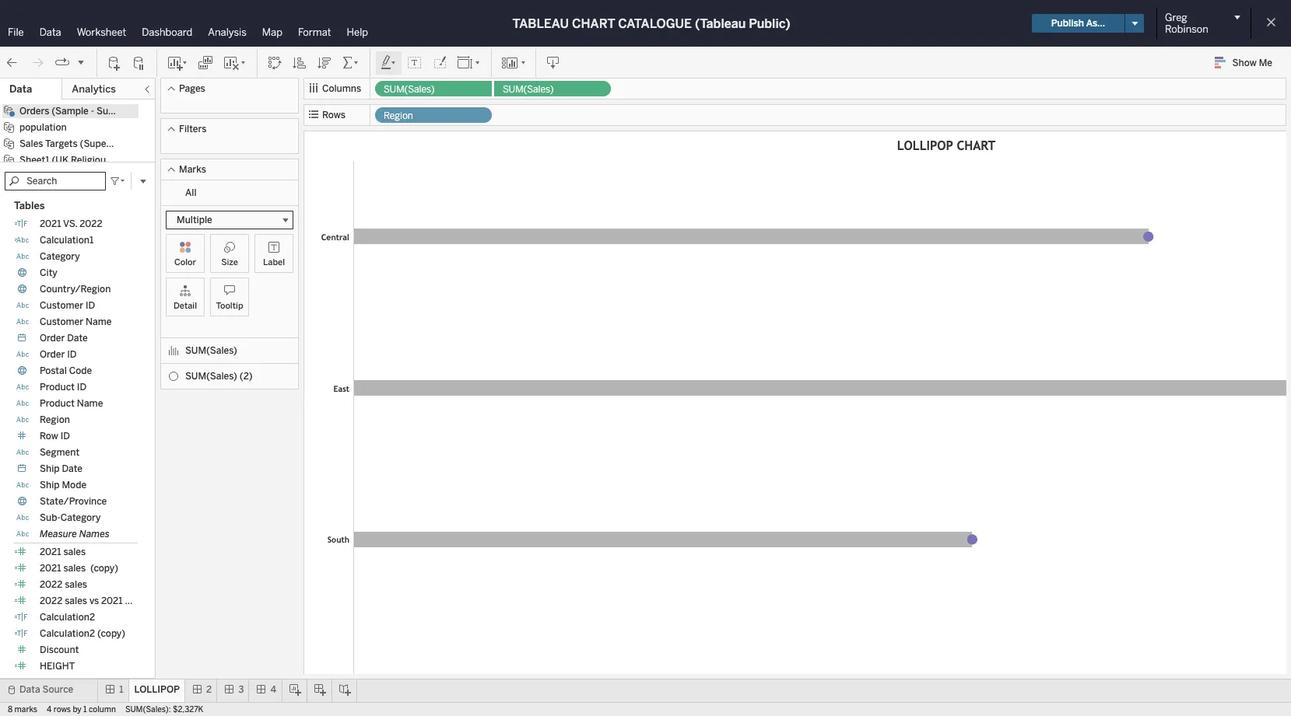 Task type: vqa. For each thing, say whether or not it's contained in the screenshot.
Privacy Link
no



Task type: describe. For each thing, give the bounding box(es) containing it.
state/province
[[40, 496, 107, 507]]

(tableau
[[695, 16, 746, 31]]

product for product name
[[40, 398, 75, 409]]

marks
[[14, 706, 37, 715]]

8
[[8, 706, 13, 715]]

Search text field
[[5, 172, 106, 191]]

filters
[[179, 124, 207, 135]]

sales for 2021 sales  (copy)
[[63, 563, 86, 574]]

sales for 2022 sales
[[65, 580, 87, 591]]

product id
[[40, 382, 86, 393]]

vs
[[89, 596, 99, 607]]

pages
[[179, 83, 205, 94]]

discount
[[40, 645, 79, 656]]

fit image
[[457, 55, 482, 70]]

publish as... button
[[1032, 14, 1125, 33]]

postal
[[40, 366, 67, 377]]

rows
[[322, 110, 346, 121]]

column
[[89, 706, 116, 715]]

ship date
[[40, 464, 82, 475]]

East, Region. Press Space to toggle selection. Press Escape to go back to the left margin. Use arrow keys to navigate headers text field
[[307, 313, 353, 465]]

names
[[79, 529, 110, 540]]

0 vertical spatial data
[[39, 26, 61, 38]]

duplicate image
[[198, 55, 213, 70]]

0 vertical spatial 2022
[[80, 219, 102, 229]]

publish
[[1051, 18, 1084, 29]]

chart for tableau
[[572, 16, 615, 31]]

publish as...
[[1051, 18, 1105, 29]]

format workbook image
[[432, 55, 448, 70]]

segment
[[40, 447, 79, 458]]

customer for customer id
[[40, 300, 83, 311]]

swap rows and columns image
[[267, 55, 283, 70]]

1 vertical spatial category
[[60, 513, 101, 524]]

-
[[91, 106, 94, 117]]

(2)
[[240, 371, 253, 382]]

id for customer id
[[86, 300, 95, 311]]

2021 sales  (copy)
[[40, 563, 118, 574]]

sum(sales) down show mark labels icon
[[384, 84, 435, 95]]

marks
[[179, 164, 206, 175]]

2021 vs. 2022
[[40, 219, 102, 229]]

robinson
[[1165, 23, 1208, 35]]

order date
[[40, 333, 88, 344]]

data source
[[19, 685, 73, 696]]

all
[[185, 188, 197, 198]]

sum(sales) down show/hide cards icon
[[503, 84, 554, 95]]

(sample
[[52, 106, 89, 117]]

greg
[[1165, 12, 1187, 23]]

show
[[1233, 58, 1257, 68]]

4 for 4 rows by 1 column
[[47, 706, 52, 715]]

by
[[73, 706, 81, 715]]

catalogue
[[618, 16, 692, 31]]

customer for customer name
[[40, 317, 83, 328]]

2
[[206, 685, 212, 696]]

lollipop for lollipop
[[134, 685, 180, 696]]

pause auto updates image
[[132, 55, 147, 70]]

sheet1 (uk religious demographics)
[[19, 155, 180, 166]]

row id
[[40, 431, 70, 442]]

name for product name
[[77, 398, 103, 409]]

(uk
[[52, 155, 69, 166]]

sales right vs
[[125, 596, 147, 607]]

sorted descending by sum of sales within region image
[[317, 55, 332, 70]]

analysis
[[208, 26, 247, 38]]

1 vertical spatial region
[[40, 415, 70, 426]]

0 vertical spatial (copy)
[[90, 563, 118, 574]]

as...
[[1086, 18, 1105, 29]]

show/hide cards image
[[501, 55, 526, 70]]

greg robinson
[[1165, 12, 1208, 35]]

2022 for 2022 sales vs 2021 sales
[[40, 596, 63, 607]]

tableau chart catalogue (tableau public)
[[512, 16, 790, 31]]

id for product id
[[77, 382, 86, 393]]

sum(sales):
[[125, 706, 171, 715]]

customer id
[[40, 300, 95, 311]]

superstore
[[96, 106, 145, 117]]

chart for lollipop
[[957, 139, 996, 153]]

redo image
[[30, 55, 45, 70]]

2 vertical spatial data
[[19, 685, 40, 696]]

customer name
[[40, 317, 112, 328]]

replay animation image
[[76, 57, 86, 67]]

id for row id
[[61, 431, 70, 442]]

lollipop chart
[[897, 139, 996, 153]]

0 vertical spatial region
[[384, 111, 413, 121]]

date for ship date
[[62, 464, 82, 475]]

row
[[40, 431, 58, 442]]

replay animation image
[[54, 55, 70, 70]]

new worksheet image
[[167, 55, 188, 70]]

show me
[[1233, 58, 1272, 68]]

8 marks
[[8, 706, 37, 715]]

sum(sales) left (2)
[[185, 371, 237, 382]]

sum(sales) (2)
[[185, 371, 253, 382]]

format
[[298, 26, 331, 38]]

columns
[[322, 83, 361, 94]]

3
[[238, 685, 244, 696]]



Task type: locate. For each thing, give the bounding box(es) containing it.
2 customer from the top
[[40, 317, 83, 328]]

tableau
[[512, 16, 569, 31]]

name down the customer id
[[86, 317, 112, 328]]

sum(sales): $2,327k
[[125, 706, 204, 715]]

1 vertical spatial lollipop
[[134, 685, 180, 696]]

sales down 2021 sales
[[63, 563, 86, 574]]

lollipop
[[897, 139, 953, 153], [134, 685, 180, 696]]

category
[[40, 251, 80, 262], [60, 513, 101, 524]]

sorted ascending by sum of sales within region image
[[292, 55, 307, 70]]

1 vertical spatial product
[[40, 398, 75, 409]]

help
[[347, 26, 368, 38]]

$2,327k
[[173, 706, 204, 715]]

order for order date
[[40, 333, 65, 344]]

demographics)
[[113, 155, 180, 166]]

population
[[19, 122, 67, 133]]

0 vertical spatial product
[[40, 382, 75, 393]]

1 vertical spatial 2022
[[40, 580, 63, 591]]

1 ship from the top
[[40, 464, 60, 475]]

lollipop for lollipop chart
[[897, 139, 953, 153]]

0 horizontal spatial lollipop
[[134, 685, 180, 696]]

2021 up the 2022 sales
[[40, 563, 61, 574]]

orders (sample - superstore (5))
[[19, 106, 164, 117]]

2021 for 2021 sales  (copy)
[[40, 563, 61, 574]]

data
[[39, 26, 61, 38], [9, 83, 32, 95], [19, 685, 40, 696]]

region down highlight image
[[384, 111, 413, 121]]

rows
[[54, 706, 71, 715]]

vs.
[[63, 219, 77, 229]]

1 product from the top
[[40, 382, 75, 393]]

order
[[40, 333, 65, 344], [40, 349, 65, 360]]

1 horizontal spatial 1
[[119, 685, 123, 696]]

public)
[[749, 16, 790, 31]]

1 vertical spatial data
[[9, 83, 32, 95]]

undo image
[[5, 55, 20, 70]]

1 vertical spatial 4
[[47, 706, 52, 715]]

2 vertical spatial 2022
[[40, 596, 63, 607]]

calculation2 (copy)
[[40, 629, 125, 640]]

marks. press enter to open the view data window.. use arrow keys to navigate data visualization elements. image
[[353, 161, 1291, 717]]

totals image
[[342, 55, 360, 70]]

product down product id
[[40, 398, 75, 409]]

order up postal
[[40, 349, 65, 360]]

0 horizontal spatial 1
[[83, 706, 87, 715]]

1 customer from the top
[[40, 300, 83, 311]]

ship down ship date
[[40, 480, 60, 491]]

postal code
[[40, 366, 92, 377]]

4 left the rows
[[47, 706, 52, 715]]

clear sheet image
[[223, 55, 247, 70]]

4 for 4
[[270, 685, 276, 696]]

id right the 'row'
[[61, 431, 70, 442]]

2021 right vs
[[101, 596, 123, 607]]

0 vertical spatial customer
[[40, 300, 83, 311]]

0 horizontal spatial chart
[[572, 16, 615, 31]]

(copy) up vs
[[90, 563, 118, 574]]

West, Region. Press Space to toggle selection. Press Escape to go back to the left margin. Use arrow keys to navigate headers text field
[[307, 616, 353, 717]]

0 vertical spatial date
[[67, 333, 88, 344]]

id down code
[[77, 382, 86, 393]]

calculation1
[[40, 235, 94, 246]]

order up "order id"
[[40, 333, 65, 344]]

analytics
[[72, 83, 116, 95]]

mode
[[62, 480, 86, 491]]

date up mode
[[62, 464, 82, 475]]

2022 for 2022 sales
[[40, 580, 63, 591]]

1 calculation2 from the top
[[40, 612, 95, 623]]

2021 down 'measure'
[[40, 547, 61, 558]]

product
[[40, 382, 75, 393], [40, 398, 75, 409]]

calculation2 up discount
[[40, 629, 95, 640]]

1 horizontal spatial lollipop
[[897, 139, 953, 153]]

date for order date
[[67, 333, 88, 344]]

ship mode
[[40, 480, 86, 491]]

sales
[[63, 547, 86, 558], [63, 563, 86, 574], [65, 580, 87, 591], [65, 596, 87, 607], [125, 596, 147, 607]]

South, Region. Press Space to toggle selection. Press Escape to go back to the left margin. Use arrow keys to navigate headers text field
[[307, 465, 353, 616]]

ship down segment
[[40, 464, 60, 475]]

product for product id
[[40, 382, 75, 393]]

category down the "calculation1"
[[40, 251, 80, 262]]

profit
[[40, 678, 64, 689]]

show me button
[[1208, 51, 1287, 75]]

sales down 2021 sales  (copy)
[[65, 580, 87, 591]]

name down product id
[[77, 398, 103, 409]]

(5))
[[148, 106, 164, 117]]

2022
[[80, 219, 102, 229], [40, 580, 63, 591], [40, 596, 63, 607]]

detail
[[174, 301, 197, 311]]

2022 down the 2022 sales
[[40, 596, 63, 607]]

name for customer name
[[86, 317, 112, 328]]

0 horizontal spatial region
[[40, 415, 70, 426]]

4 right 3
[[270, 685, 276, 696]]

tables
[[14, 200, 45, 212]]

code
[[69, 366, 92, 377]]

city
[[40, 268, 57, 278]]

order for order id
[[40, 349, 65, 360]]

date down customer name
[[67, 333, 88, 344]]

order id
[[40, 349, 77, 360]]

Central, Region. Press Space to toggle selection. Press Escape to go back to the left margin. Use arrow keys to navigate headers text field
[[307, 161, 353, 313]]

orders
[[19, 106, 49, 117]]

country/region
[[40, 284, 111, 295]]

map
[[262, 26, 282, 38]]

product down postal
[[40, 382, 75, 393]]

data up "orders"
[[9, 83, 32, 95]]

data up marks at the left
[[19, 685, 40, 696]]

ship
[[40, 464, 60, 475], [40, 480, 60, 491]]

sales for 2022 sales vs 2021 sales
[[65, 596, 87, 607]]

1 vertical spatial date
[[62, 464, 82, 475]]

0 vertical spatial 1
[[119, 685, 123, 696]]

me
[[1259, 58, 1272, 68]]

download image
[[546, 55, 561, 70]]

2022 right vs.
[[80, 219, 102, 229]]

sub-category
[[40, 513, 101, 524]]

0 vertical spatial order
[[40, 333, 65, 344]]

calculation2 for calculation2 (copy)
[[40, 629, 95, 640]]

1 horizontal spatial chart
[[957, 139, 996, 153]]

dashboard
[[142, 26, 192, 38]]

id up customer name
[[86, 300, 95, 311]]

(copy) down vs
[[97, 629, 125, 640]]

measure names
[[40, 529, 110, 540]]

2021 for 2021 vs. 2022
[[40, 219, 61, 229]]

1
[[119, 685, 123, 696], [83, 706, 87, 715]]

1 vertical spatial (copy)
[[97, 629, 125, 640]]

(copy)
[[90, 563, 118, 574], [97, 629, 125, 640]]

data up replay animation icon
[[39, 26, 61, 38]]

category up the measure names
[[60, 513, 101, 524]]

1 horizontal spatial region
[[384, 111, 413, 121]]

customer down country/region
[[40, 300, 83, 311]]

2021 left vs.
[[40, 219, 61, 229]]

2 calculation2 from the top
[[40, 629, 95, 640]]

sales up 2021 sales  (copy)
[[63, 547, 86, 558]]

1 vertical spatial name
[[77, 398, 103, 409]]

calculation2 for calculation2
[[40, 612, 95, 623]]

0 horizontal spatial 4
[[47, 706, 52, 715]]

2 product from the top
[[40, 398, 75, 409]]

name
[[86, 317, 112, 328], [77, 398, 103, 409]]

customer up order date
[[40, 317, 83, 328]]

2022 down 2021 sales  (copy)
[[40, 580, 63, 591]]

label
[[263, 258, 285, 268]]

2022 sales
[[40, 580, 87, 591]]

sales for 2021 sales
[[63, 547, 86, 558]]

1 vertical spatial 1
[[83, 706, 87, 715]]

1 vertical spatial chart
[[957, 139, 996, 153]]

measure
[[40, 529, 77, 540]]

height
[[40, 661, 75, 672]]

religious
[[71, 155, 111, 166]]

highlight image
[[380, 55, 398, 70]]

0 vertical spatial lollipop
[[897, 139, 953, 153]]

id up postal code
[[67, 349, 77, 360]]

id for order id
[[67, 349, 77, 360]]

customer
[[40, 300, 83, 311], [40, 317, 83, 328]]

region
[[384, 111, 413, 121], [40, 415, 70, 426]]

1 vertical spatial calculation2
[[40, 629, 95, 640]]

ship for ship date
[[40, 464, 60, 475]]

0 vertical spatial calculation2
[[40, 612, 95, 623]]

1 vertical spatial ship
[[40, 480, 60, 491]]

file
[[8, 26, 24, 38]]

sub-
[[40, 513, 60, 524]]

size
[[221, 258, 238, 268]]

4
[[270, 685, 276, 696], [47, 706, 52, 715]]

sum(sales) up "sum(sales) (2)"
[[185, 346, 237, 356]]

0 vertical spatial category
[[40, 251, 80, 262]]

sales left vs
[[65, 596, 87, 607]]

1 horizontal spatial 4
[[270, 685, 276, 696]]

chart
[[572, 16, 615, 31], [957, 139, 996, 153]]

4 rows by 1 column
[[47, 706, 116, 715]]

color
[[174, 258, 196, 268]]

0 vertical spatial chart
[[572, 16, 615, 31]]

worksheet
[[77, 26, 126, 38]]

1 vertical spatial customer
[[40, 317, 83, 328]]

2 ship from the top
[[40, 480, 60, 491]]

ship for ship mode
[[40, 480, 60, 491]]

tooltip
[[216, 301, 243, 311]]

0 vertical spatial 4
[[270, 685, 276, 696]]

2022 sales vs 2021 sales
[[40, 596, 147, 607]]

2021 sales
[[40, 547, 88, 558]]

0 vertical spatial ship
[[40, 464, 60, 475]]

product name
[[40, 398, 103, 409]]

region up row id
[[40, 415, 70, 426]]

0 vertical spatial name
[[86, 317, 112, 328]]

calculation2 up the calculation2 (copy)
[[40, 612, 95, 623]]

new data source image
[[107, 55, 122, 70]]

show mark labels image
[[407, 55, 423, 70]]

2021 for 2021 sales
[[40, 547, 61, 558]]

source
[[42, 685, 73, 696]]

1 vertical spatial order
[[40, 349, 65, 360]]

2 order from the top
[[40, 349, 65, 360]]

sheet1
[[19, 155, 49, 166]]

collapse image
[[142, 85, 152, 94]]

1 order from the top
[[40, 333, 65, 344]]



